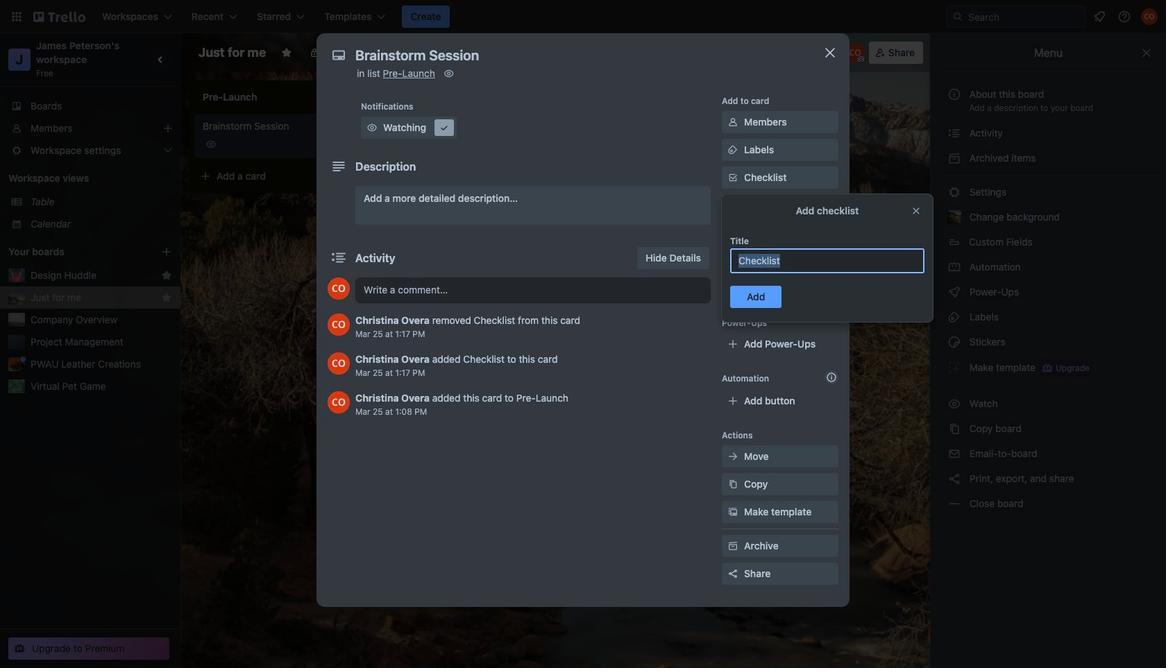 Task type: locate. For each thing, give the bounding box(es) containing it.
None text field
[[349, 43, 807, 68]]

star or unstar board image
[[281, 47, 293, 58]]

search image
[[953, 11, 964, 22]]

open information menu image
[[1118, 10, 1132, 24]]

starred icon image
[[161, 270, 172, 281], [161, 292, 172, 303]]

christina overa (christinaovera) image
[[1142, 8, 1158, 25], [328, 278, 350, 300]]

Search field
[[964, 7, 1085, 26]]

close popover image
[[911, 206, 922, 217]]

Write a comment text field
[[356, 278, 711, 303]]

sm image
[[726, 115, 740, 129], [438, 121, 451, 135], [726, 143, 740, 157], [948, 151, 962, 165], [948, 260, 962, 274], [948, 285, 962, 299], [948, 310, 962, 324], [948, 335, 962, 349], [948, 360, 962, 374], [948, 397, 962, 411], [948, 422, 962, 436], [948, 447, 962, 461], [726, 450, 740, 464], [726, 478, 740, 492], [726, 506, 740, 519], [726, 540, 740, 553]]

0 vertical spatial christina overa (christinaovera) image
[[1142, 8, 1158, 25]]

0 vertical spatial starred icon image
[[161, 270, 172, 281]]

0 notifications image
[[1092, 8, 1108, 25]]

sm image
[[699, 42, 718, 61], [442, 67, 456, 81], [365, 121, 379, 135], [948, 126, 962, 140], [948, 185, 962, 199], [726, 254, 740, 268], [948, 472, 962, 486], [948, 497, 962, 511]]

Board name text field
[[192, 42, 273, 64]]

0 horizontal spatial christina overa (christinaovera) image
[[328, 278, 350, 300]]

primary element
[[0, 0, 1167, 33]]

christina overa (christinaovera) image
[[846, 43, 865, 63], [328, 314, 350, 336], [328, 353, 350, 375], [328, 392, 350, 414]]

1 vertical spatial starred icon image
[[161, 292, 172, 303]]

1 horizontal spatial christina overa (christinaovera) image
[[1142, 8, 1158, 25]]

None text field
[[731, 249, 925, 274]]

1 vertical spatial christina overa (christinaovera) image
[[328, 278, 350, 300]]



Task type: vqa. For each thing, say whether or not it's contained in the screenshot.
Close dialog Icon
yes



Task type: describe. For each thing, give the bounding box(es) containing it.
your boards with 6 items element
[[8, 244, 140, 260]]

customize views image
[[435, 46, 449, 60]]

create from template… image
[[356, 171, 367, 182]]

add board image
[[161, 247, 172, 258]]

1 starred icon image from the top
[[161, 270, 172, 281]]

2 starred icon image from the top
[[161, 292, 172, 303]]

close dialog image
[[822, 44, 839, 61]]



